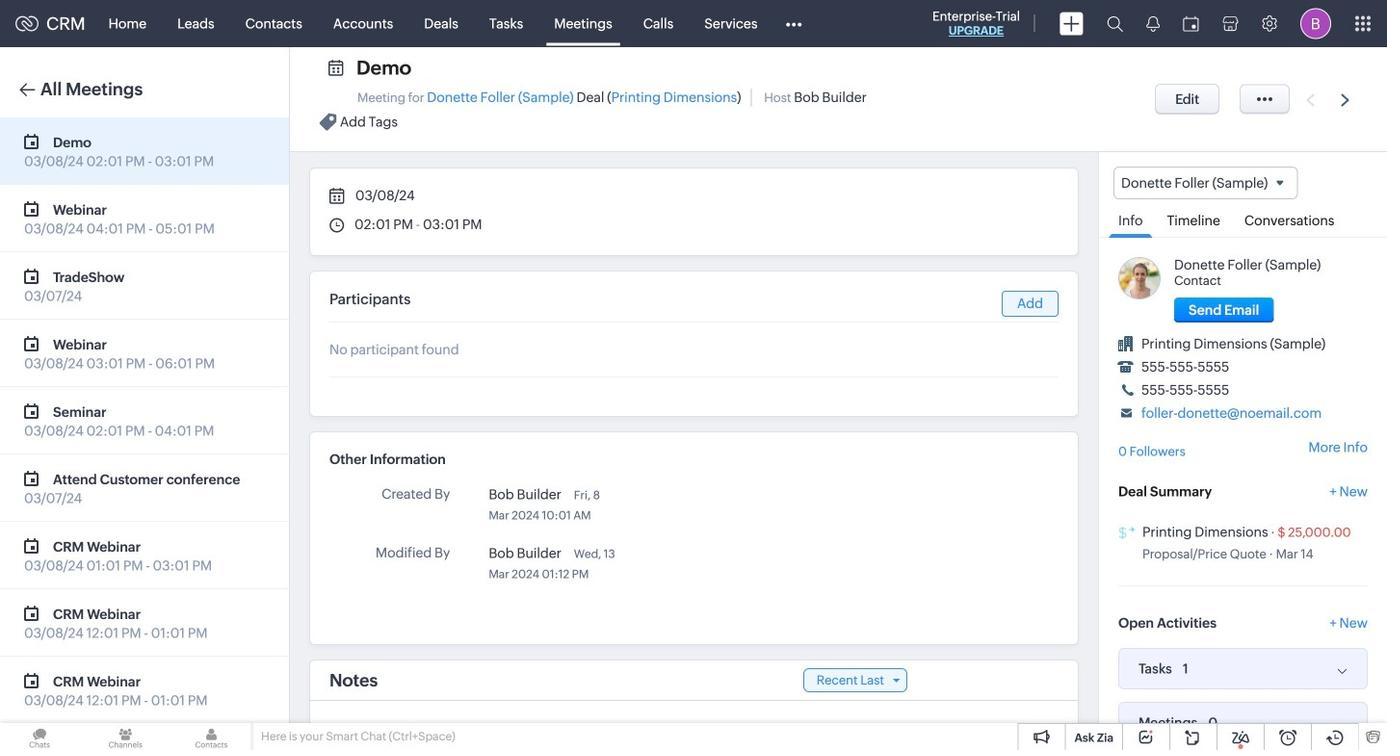 Task type: vqa. For each thing, say whether or not it's contained in the screenshot.
the Previous Record image
yes



Task type: describe. For each thing, give the bounding box(es) containing it.
search element
[[1095, 0, 1135, 47]]

next record image
[[1341, 94, 1354, 106]]

channels image
[[86, 724, 165, 750]]

signals image
[[1146, 15, 1160, 32]]

profile element
[[1289, 0, 1343, 47]]

create menu image
[[1060, 12, 1084, 35]]

logo image
[[15, 16, 39, 31]]



Task type: locate. For each thing, give the bounding box(es) containing it.
None button
[[1155, 84, 1220, 115], [1174, 298, 1274, 323], [1155, 84, 1220, 115], [1174, 298, 1274, 323]]

create menu element
[[1048, 0, 1095, 47]]

chats image
[[0, 724, 79, 750]]

profile image
[[1301, 8, 1331, 39]]

Other Modules field
[[773, 8, 815, 39]]

None field
[[1114, 167, 1298, 200]]

contacts image
[[172, 724, 251, 750]]

calendar image
[[1183, 16, 1199, 31]]

previous record image
[[1307, 94, 1315, 106]]

signals element
[[1135, 0, 1172, 47]]

search image
[[1107, 15, 1123, 32]]



